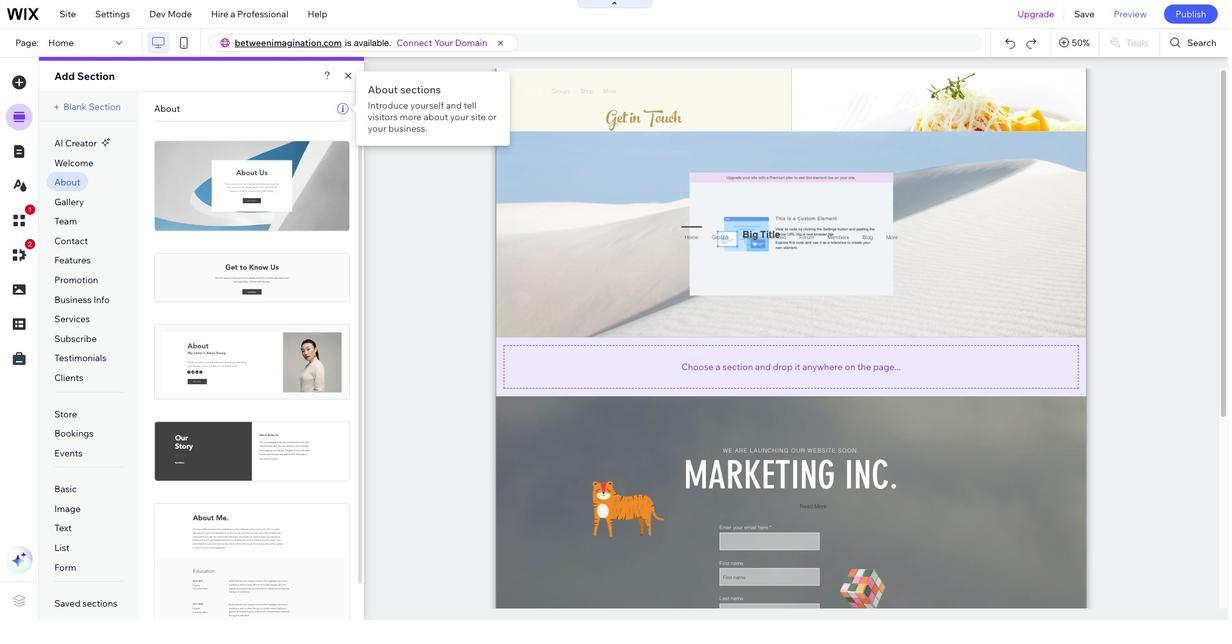 Task type: vqa. For each thing, say whether or not it's contained in the screenshot.
Buttons related to Pay Buttons
no



Task type: describe. For each thing, give the bounding box(es) containing it.
2 vertical spatial about
[[54, 177, 80, 188]]

upgrade
[[1018, 8, 1055, 20]]

more
[[400, 111, 422, 123]]

save
[[1074, 8, 1095, 20]]

2
[[28, 241, 32, 248]]

50%
[[1072, 37, 1090, 49]]

creator
[[65, 138, 97, 149]]

saved
[[54, 598, 80, 610]]

visitors
[[368, 111, 398, 123]]

is
[[345, 38, 352, 48]]

sections for saved
[[82, 598, 117, 610]]

yourself
[[410, 100, 444, 111]]

testimonials
[[54, 353, 107, 364]]

on
[[845, 361, 856, 373]]

help
[[308, 8, 327, 20]]

business.
[[389, 123, 427, 134]]

betweenimagination.com
[[235, 37, 342, 49]]

preview button
[[1104, 0, 1157, 28]]

1
[[28, 206, 32, 214]]

text
[[54, 523, 72, 534]]

contact
[[54, 235, 88, 247]]

connect
[[397, 37, 432, 49]]

publish button
[[1164, 4, 1218, 24]]

features
[[54, 255, 91, 266]]

welcome
[[54, 157, 93, 169]]

1 horizontal spatial your
[[450, 111, 469, 123]]

add
[[54, 70, 75, 83]]

list
[[54, 543, 70, 554]]

services
[[54, 314, 90, 325]]

form
[[54, 562, 76, 574]]

professional
[[237, 8, 288, 20]]

1 button
[[6, 205, 35, 234]]

0 horizontal spatial your
[[368, 123, 387, 134]]

sections for about
[[400, 83, 441, 96]]

business
[[54, 294, 92, 306]]

2 button
[[6, 239, 35, 269]]

blank
[[63, 101, 87, 113]]

a for professional
[[231, 8, 235, 20]]

ai creator
[[54, 138, 97, 149]]

search
[[1188, 37, 1217, 49]]

add section
[[54, 70, 115, 83]]

blank section
[[63, 101, 121, 113]]

about sections introduce yourself and tell visitors more about your site or your business.
[[368, 83, 497, 134]]

info
[[94, 294, 110, 306]]

bookings
[[54, 428, 94, 440]]

50% button
[[1052, 29, 1099, 57]]

mode
[[168, 8, 192, 20]]

1 vertical spatial and
[[755, 361, 771, 373]]

settings
[[95, 8, 130, 20]]

dev
[[149, 8, 166, 20]]

choose a section and drop it anywhere on the page...
[[682, 361, 901, 373]]

or
[[488, 111, 497, 123]]

gallery
[[54, 196, 84, 208]]



Task type: locate. For each thing, give the bounding box(es) containing it.
sections right saved
[[82, 598, 117, 610]]

subscribe
[[54, 333, 97, 345]]

image
[[54, 503, 81, 515]]

a for section
[[716, 361, 721, 373]]

promotion
[[54, 275, 98, 286]]

clients
[[54, 372, 83, 384]]

0 vertical spatial section
[[77, 70, 115, 83]]

about inside about sections introduce yourself and tell visitors more about your site or your business.
[[368, 83, 398, 96]]

a right hire
[[231, 8, 235, 20]]

section
[[77, 70, 115, 83], [89, 101, 121, 113]]

saved sections
[[54, 598, 117, 610]]

your down 'introduce'
[[368, 123, 387, 134]]

sections
[[400, 83, 441, 96], [82, 598, 117, 610]]

1 horizontal spatial a
[[716, 361, 721, 373]]

1 vertical spatial a
[[716, 361, 721, 373]]

basic
[[54, 484, 77, 495]]

0 vertical spatial sections
[[400, 83, 441, 96]]

team
[[54, 216, 77, 227]]

dev mode
[[149, 8, 192, 20]]

about
[[424, 111, 448, 123]]

0 horizontal spatial sections
[[82, 598, 117, 610]]

ai
[[54, 138, 63, 149]]

tools button
[[1100, 29, 1160, 57]]

0 vertical spatial about
[[368, 83, 398, 96]]

2 horizontal spatial about
[[368, 83, 398, 96]]

publish
[[1176, 8, 1207, 20]]

section
[[723, 361, 753, 373]]

1 horizontal spatial sections
[[400, 83, 441, 96]]

0 horizontal spatial a
[[231, 8, 235, 20]]

section for add section
[[77, 70, 115, 83]]

store
[[54, 409, 77, 420]]

anywhere
[[803, 361, 843, 373]]

1 horizontal spatial and
[[755, 361, 771, 373]]

and inside about sections introduce yourself and tell visitors more about your site or your business.
[[446, 100, 462, 111]]

page...
[[874, 361, 901, 373]]

drop
[[773, 361, 793, 373]]

sections up yourself at the top
[[400, 83, 441, 96]]

choose
[[682, 361, 714, 373]]

hire a professional
[[211, 8, 288, 20]]

your
[[434, 37, 453, 49]]

the
[[858, 361, 872, 373]]

your left site
[[450, 111, 469, 123]]

1 vertical spatial section
[[89, 101, 121, 113]]

1 vertical spatial about
[[154, 103, 180, 115]]

a left section
[[716, 361, 721, 373]]

available.
[[354, 38, 392, 48]]

your
[[450, 111, 469, 123], [368, 123, 387, 134]]

sections inside about sections introduce yourself and tell visitors more about your site or your business.
[[400, 83, 441, 96]]

and
[[446, 100, 462, 111], [755, 361, 771, 373]]

introduce
[[368, 100, 408, 111]]

site
[[60, 8, 76, 20]]

tools
[[1127, 37, 1149, 49]]

about
[[368, 83, 398, 96], [154, 103, 180, 115], [54, 177, 80, 188]]

0 horizontal spatial and
[[446, 100, 462, 111]]

it
[[795, 361, 801, 373]]

events
[[54, 448, 83, 459]]

and left the drop
[[755, 361, 771, 373]]

0 vertical spatial a
[[231, 8, 235, 20]]

save button
[[1065, 0, 1104, 28]]

hire
[[211, 8, 228, 20]]

preview
[[1114, 8, 1147, 20]]

business info
[[54, 294, 110, 306]]

home
[[48, 37, 74, 49]]

domain
[[455, 37, 488, 49]]

is available. connect your domain
[[345, 37, 488, 49]]

section up "blank section"
[[77, 70, 115, 83]]

site
[[471, 111, 486, 123]]

section for blank section
[[89, 101, 121, 113]]

section right blank
[[89, 101, 121, 113]]

search button
[[1161, 29, 1228, 57]]

tell
[[464, 100, 477, 111]]

and left tell
[[446, 100, 462, 111]]

0 horizontal spatial about
[[54, 177, 80, 188]]

0 vertical spatial and
[[446, 100, 462, 111]]

1 vertical spatial sections
[[82, 598, 117, 610]]

1 horizontal spatial about
[[154, 103, 180, 115]]

a
[[231, 8, 235, 20], [716, 361, 721, 373]]



